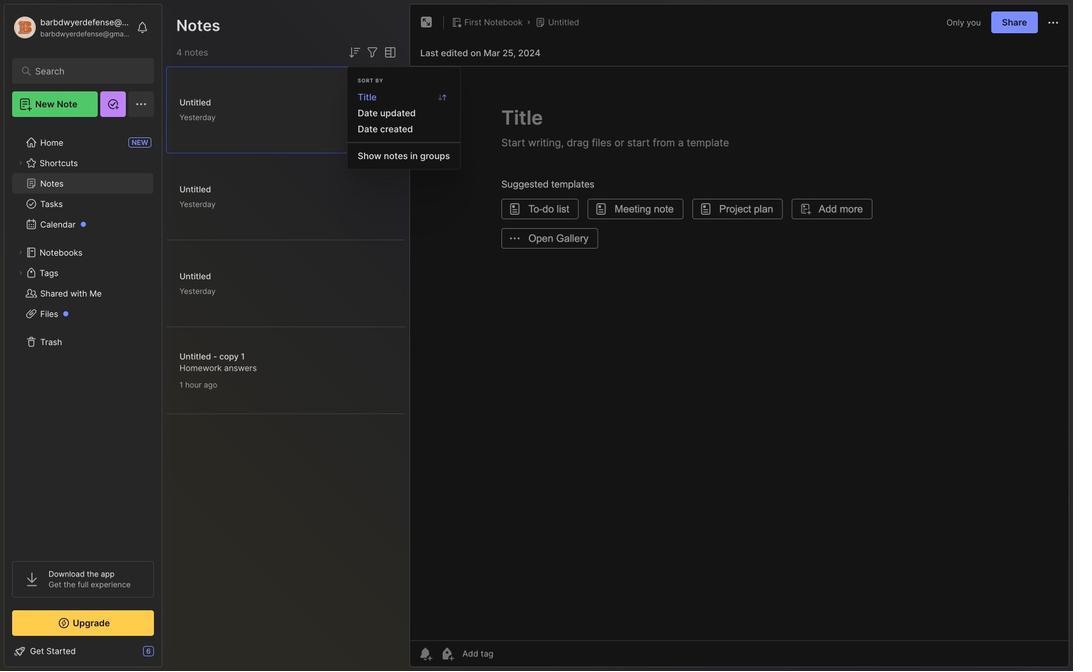 Task type: describe. For each thing, give the bounding box(es) containing it.
expand notebooks image
[[17, 249, 24, 256]]

expand tags image
[[17, 269, 24, 277]]

Note Editor text field
[[410, 66, 1069, 641]]

none search field inside main element
[[35, 63, 137, 79]]

Sort options field
[[347, 45, 362, 60]]

add filters image
[[365, 45, 380, 60]]

note window element
[[410, 4, 1070, 671]]

add a reminder image
[[418, 646, 433, 662]]

Account field
[[12, 15, 130, 40]]

click to collapse image
[[161, 648, 171, 663]]

Add tag field
[[462, 648, 557, 659]]

dropdown list menu
[[348, 89, 461, 164]]

more actions image
[[1046, 15, 1062, 30]]

expand note image
[[419, 15, 435, 30]]



Task type: locate. For each thing, give the bounding box(es) containing it.
Search text field
[[35, 65, 137, 77]]

main element
[[0, 0, 166, 671]]

None search field
[[35, 63, 137, 79]]

tree
[[4, 125, 162, 550]]

add tag image
[[440, 646, 455, 662]]

Help and Learning task checklist field
[[4, 641, 162, 662]]

More actions field
[[1046, 14, 1062, 30]]

Add filters field
[[365, 45, 380, 60]]

tree inside main element
[[4, 125, 162, 550]]

View options field
[[380, 45, 398, 60]]



Task type: vqa. For each thing, say whether or not it's contained in the screenshot.
Find tasks… text field
no



